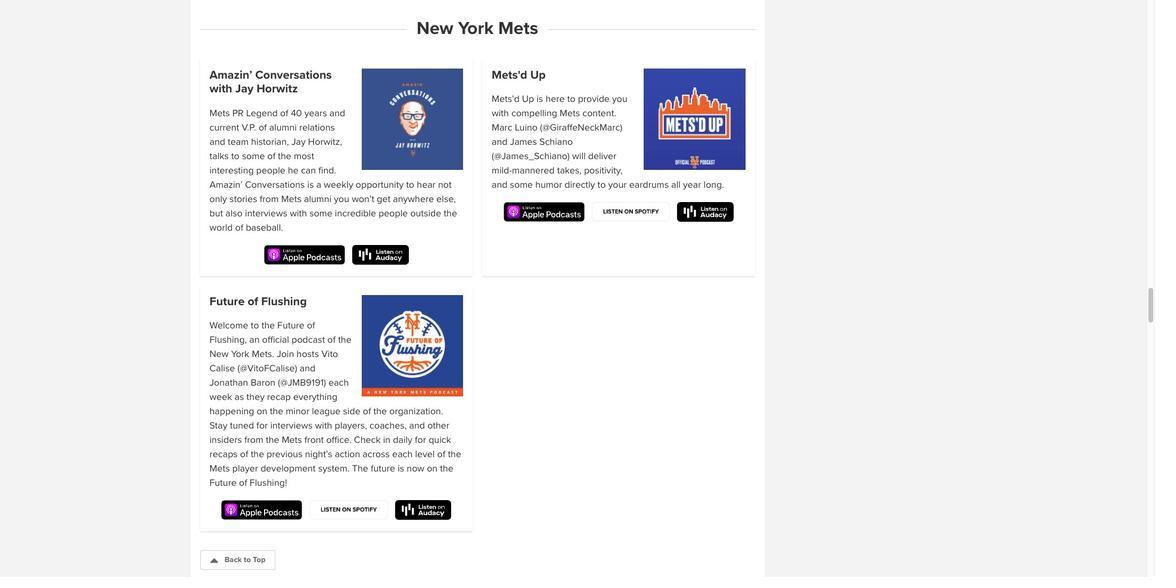 Task type: vqa. For each thing, say whether or not it's contained in the screenshot.
"Diego"
no



Task type: describe. For each thing, give the bounding box(es) containing it.
future of flushing
[[210, 294, 307, 309]]

across
[[363, 448, 390, 460]]

stay
[[210, 420, 227, 432]]

of down the player
[[239, 477, 247, 489]]

you inside mets pr legend of 40 years and current v.p. of alumni relations and team historian, jay horwitz, talks to some of the most interesting people he can find. amazin' conversations is a weekly opportunity to hear not only stories from mets alumni you won't get anywhere else, but also interviews with some incredible people outside the world of baseball.
[[334, 193, 349, 205]]

mannered
[[512, 165, 555, 177]]

years
[[305, 107, 327, 119]]

check
[[354, 434, 381, 446]]

not
[[438, 179, 452, 191]]

takes,
[[557, 165, 582, 177]]

find.
[[319, 165, 336, 177]]

front
[[305, 434, 324, 446]]

and down organization. at the bottom of the page
[[409, 420, 425, 432]]

players,
[[335, 420, 367, 432]]

a
[[316, 179, 321, 191]]

here
[[546, 93, 565, 105]]

to up anywhere
[[406, 179, 415, 191]]

schiano
[[540, 136, 573, 148]]

opportunity
[[356, 179, 404, 191]]

luino
[[515, 122, 538, 134]]

interesting
[[210, 165, 254, 177]]

pr
[[232, 107, 244, 119]]

arrow up image
[[210, 557, 218, 565]]

of right 'side'
[[363, 406, 371, 417]]

system.
[[318, 463, 350, 475]]

other
[[428, 420, 450, 432]]

new york mets
[[417, 18, 538, 40]]

minor
[[286, 406, 310, 417]]

mets pr legend of 40 years and current v.p. of alumni relations and team historian, jay horwitz, talks to some of the most interesting people he can find. amazin' conversations is a weekly opportunity to hear not only stories from mets alumni you won't get anywhere else, but also interviews with some incredible people outside the world of baseball.
[[210, 107, 457, 234]]

new inside welcome to the future of flushing, an official podcast of the new york mets. join hosts vito calise (@vitofcalise) and jonathan baron (@jmb9191) each week as they recap everything happening on the minor league side of the organization. stay tuned for interviews with players, coaches, and other insiders from the mets front office. check in daily for quick recaps of the previous night's action across each level of the mets player development system. the future is now on the future of flushing!
[[210, 348, 229, 360]]

and down marc
[[492, 136, 508, 148]]

content.
[[583, 108, 617, 119]]

side
[[343, 406, 361, 417]]

provide
[[578, 93, 610, 105]]

interviews inside welcome to the future of flushing, an official podcast of the new york mets. join hosts vito calise (@vitofcalise) and jonathan baron (@jmb9191) each week as they recap everything happening on the minor league side of the organization. stay tuned for interviews with players, coaches, and other insiders from the mets front office. check in daily for quick recaps of the previous night's action across each level of the mets player development system. the future is now on the future of flushing!
[[270, 420, 313, 432]]

quick
[[429, 434, 451, 446]]

mets down he
[[281, 193, 302, 205]]

current
[[210, 122, 239, 134]]

of up the player
[[240, 448, 248, 460]]

development
[[261, 463, 316, 475]]

to inside welcome to the future of flushing, an official podcast of the new york mets. join hosts vito calise (@vitofcalise) and jonathan baron (@jmb9191) each week as they recap everything happening on the minor league side of the organization. stay tuned for interviews with players, coaches, and other insiders from the mets front office. check in daily for quick recaps of the previous night's action across each level of the mets player development system. the future is now on the future of flushing!
[[251, 320, 259, 332]]

all
[[671, 179, 681, 191]]

action
[[335, 448, 360, 460]]

with inside mets pr legend of 40 years and current v.p. of alumni relations and team historian, jay horwitz, talks to some of the most interesting people he can find. amazin' conversations is a weekly opportunity to hear not only stories from mets alumni you won't get anywhere else, but also interviews with some incredible people outside the world of baseball.
[[290, 208, 307, 219]]

of down also
[[235, 222, 243, 234]]

2 vertical spatial future
[[210, 477, 237, 489]]

flushing,
[[210, 334, 247, 346]]

an
[[249, 334, 260, 346]]

can
[[301, 165, 316, 177]]

everything
[[293, 391, 338, 403]]

1 horizontal spatial york
[[458, 18, 494, 40]]

office.
[[326, 434, 352, 446]]

1 vertical spatial future
[[277, 320, 305, 332]]

1 horizontal spatial alumni
[[304, 193, 332, 205]]

stories
[[230, 193, 257, 205]]

and right years
[[330, 107, 345, 119]]

long.
[[704, 179, 724, 191]]

(@giraffeneckmarc)
[[540, 122, 623, 134]]

(@james_schiano)
[[492, 150, 570, 162]]

welcome
[[210, 320, 248, 332]]

mets'd
[[492, 68, 527, 82]]

0 vertical spatial alumni
[[269, 122, 297, 134]]

mets'd up
[[492, 68, 546, 82]]

humor
[[536, 179, 562, 191]]

york inside welcome to the future of flushing, an official podcast of the new york mets. join hosts vito calise (@vitofcalise) and jonathan baron (@jmb9191) each week as they recap everything happening on the minor league side of the organization. stay tuned for interviews with players, coaches, and other insiders from the mets front office. check in daily for quick recaps of the previous night's action across each level of the mets player development system. the future is now on the future of flushing!
[[231, 348, 249, 360]]

daily
[[393, 434, 413, 446]]

positivity,
[[584, 165, 623, 177]]

happening
[[210, 406, 254, 417]]

team
[[228, 136, 249, 148]]

back
[[225, 555, 242, 564]]

official
[[262, 334, 289, 346]]

the
[[352, 463, 368, 475]]

he
[[288, 165, 299, 177]]

organization.
[[389, 406, 443, 417]]

recap
[[267, 391, 291, 403]]

only
[[210, 193, 227, 205]]

incredible
[[335, 208, 376, 219]]

0 horizontal spatial people
[[256, 165, 286, 177]]

tuned
[[230, 420, 254, 432]]

mets up previous
[[282, 434, 302, 446]]

week
[[210, 391, 232, 403]]

mets.
[[252, 348, 274, 360]]

join
[[277, 348, 294, 360]]

(@vitofcalise)
[[238, 363, 297, 375]]

of left flushing
[[248, 294, 258, 309]]

mets down 'recaps' on the bottom left of the page
[[210, 463, 230, 475]]

insiders
[[210, 434, 242, 446]]

league
[[312, 406, 341, 417]]

future
[[371, 463, 395, 475]]

v.p.
[[242, 122, 256, 134]]

and down mild-
[[492, 179, 508, 191]]

previous
[[267, 448, 303, 460]]

compelling
[[512, 108, 557, 119]]

to down positivity,
[[598, 179, 606, 191]]

0 vertical spatial each
[[329, 377, 349, 389]]

talks
[[210, 150, 229, 162]]



Task type: locate. For each thing, give the bounding box(es) containing it.
interviews inside mets pr legend of 40 years and current v.p. of alumni relations and team historian, jay horwitz, talks to some of the most interesting people he can find. amazin' conversations is a weekly opportunity to hear not only stories from mets alumni you won't get anywhere else, but also interviews with some incredible people outside the world of baseball.
[[245, 208, 287, 219]]

with down he
[[290, 208, 307, 219]]

2 amazin' from the top
[[210, 179, 243, 191]]

1 horizontal spatial on
[[427, 463, 438, 475]]

amazin' inside the amazin' conversations with jay horwitz
[[210, 68, 252, 82]]

weekly
[[324, 179, 353, 191]]

0 horizontal spatial is
[[307, 179, 314, 191]]

to left top
[[244, 555, 251, 564]]

1 vertical spatial alumni
[[304, 193, 332, 205]]

of
[[280, 107, 288, 119], [259, 122, 267, 134], [267, 150, 276, 162], [235, 222, 243, 234], [248, 294, 258, 309], [307, 320, 315, 332], [328, 334, 336, 346], [363, 406, 371, 417], [240, 448, 248, 460], [437, 448, 446, 460], [239, 477, 247, 489]]

level
[[415, 448, 435, 460]]

with inside the amazin' conversations with jay horwitz
[[210, 82, 232, 96]]

on
[[257, 406, 267, 417], [427, 463, 438, 475]]

future
[[210, 294, 245, 309], [277, 320, 305, 332], [210, 477, 237, 489]]

1 vertical spatial is
[[307, 179, 314, 191]]

up inside mets'd up is here to provide you with compelling mets content. marc luino (@giraffeneckmarc) and james schiano (@james_schiano) will deliver mild-mannered takes, positivity, and some humor directly to your eardrums all year long.
[[522, 93, 534, 105]]

0 vertical spatial for
[[257, 420, 268, 432]]

0 vertical spatial up
[[530, 68, 546, 82]]

jay
[[235, 82, 254, 96], [291, 136, 306, 148]]

york down flushing,
[[231, 348, 249, 360]]

for up level
[[415, 434, 426, 446]]

0 horizontal spatial new
[[210, 348, 229, 360]]

0 horizontal spatial york
[[231, 348, 249, 360]]

back to top button
[[200, 550, 276, 570]]

1 horizontal spatial new
[[417, 18, 454, 40]]

hosts
[[297, 348, 319, 360]]

to inside button
[[244, 555, 251, 564]]

0 horizontal spatial jay
[[235, 82, 254, 96]]

hear
[[417, 179, 436, 191]]

is left here
[[537, 93, 543, 105]]

they
[[247, 391, 265, 403]]

you inside mets'd up is here to provide you with compelling mets content. marc luino (@giraffeneckmarc) and james schiano (@james_schiano) will deliver mild-mannered takes, positivity, and some humor directly to your eardrums all year long.
[[612, 93, 628, 105]]

up for mets'd
[[530, 68, 546, 82]]

0 vertical spatial from
[[260, 193, 279, 205]]

2 vertical spatial some
[[310, 208, 333, 219]]

conversations inside mets pr legend of 40 years and current v.p. of alumni relations and team historian, jay horwitz, talks to some of the most interesting people he can find. amazin' conversations is a weekly opportunity to hear not only stories from mets alumni you won't get anywhere else, but also interviews with some incredible people outside the world of baseball.
[[245, 179, 305, 191]]

people left he
[[256, 165, 286, 177]]

mild-
[[492, 165, 512, 177]]

alumni down a
[[304, 193, 332, 205]]

james
[[510, 136, 537, 148]]

of down historian,
[[267, 150, 276, 162]]

won't
[[352, 193, 375, 205]]

get
[[377, 193, 391, 205]]

directly
[[565, 179, 595, 191]]

0 horizontal spatial on
[[257, 406, 267, 417]]

mets'd up is here to provide you with compelling mets content. marc luino (@giraffeneckmarc) and james schiano (@james_schiano) will deliver mild-mannered takes, positivity, and some humor directly to your eardrums all year long.
[[492, 93, 724, 191]]

you down the "weekly"
[[334, 193, 349, 205]]

with up pr
[[210, 82, 232, 96]]

0 vertical spatial amazin'
[[210, 68, 252, 82]]

0 vertical spatial future
[[210, 294, 245, 309]]

else,
[[437, 193, 456, 205]]

the
[[278, 150, 291, 162], [444, 208, 457, 219], [262, 320, 275, 332], [338, 334, 352, 346], [270, 406, 283, 417], [374, 406, 387, 417], [266, 434, 279, 446], [251, 448, 264, 460], [448, 448, 461, 460], [440, 463, 454, 475]]

will
[[572, 150, 586, 162]]

1 horizontal spatial some
[[310, 208, 333, 219]]

1 vertical spatial each
[[392, 448, 413, 460]]

top
[[253, 555, 266, 564]]

some down mannered
[[510, 179, 533, 191]]

baron
[[251, 377, 276, 389]]

(@jmb9191)
[[278, 377, 326, 389]]

alumni up historian,
[[269, 122, 297, 134]]

outside
[[410, 208, 441, 219]]

2 vertical spatial is
[[398, 463, 404, 475]]

jay up pr
[[235, 82, 254, 96]]

legend
[[246, 107, 278, 119]]

coaches,
[[370, 420, 407, 432]]

with inside mets'd up is here to provide you with compelling mets content. marc luino (@giraffeneckmarc) and james schiano (@james_schiano) will deliver mild-mannered takes, positivity, and some humor directly to your eardrums all year long.
[[492, 108, 509, 119]]

up for mets'd
[[522, 93, 534, 105]]

each up "everything"
[[329, 377, 349, 389]]

podcast
[[292, 334, 325, 346]]

year
[[683, 179, 701, 191]]

0 vertical spatial on
[[257, 406, 267, 417]]

from inside mets pr legend of 40 years and current v.p. of alumni relations and team historian, jay horwitz, talks to some of the most interesting people he can find. amazin' conversations is a weekly opportunity to hear not only stories from mets alumni you won't get anywhere else, but also interviews with some incredible people outside the world of baseball.
[[260, 193, 279, 205]]

future up official
[[277, 320, 305, 332]]

0 vertical spatial you
[[612, 93, 628, 105]]

1 horizontal spatial jay
[[291, 136, 306, 148]]

interviews down minor
[[270, 420, 313, 432]]

1 horizontal spatial people
[[379, 208, 408, 219]]

and
[[330, 107, 345, 119], [210, 136, 225, 148], [492, 136, 508, 148], [492, 179, 508, 191], [300, 363, 315, 375], [409, 420, 425, 432]]

0 horizontal spatial each
[[329, 377, 349, 389]]

world
[[210, 222, 233, 234]]

2 horizontal spatial is
[[537, 93, 543, 105]]

jay inside mets pr legend of 40 years and current v.p. of alumni relations and team historian, jay horwitz, talks to some of the most interesting people he can find. amazin' conversations is a weekly opportunity to hear not only stories from mets alumni you won't get anywhere else, but also interviews with some incredible people outside the world of baseball.
[[291, 136, 306, 148]]

0 vertical spatial some
[[242, 150, 265, 162]]

new
[[417, 18, 454, 40], [210, 348, 229, 360]]

conversations down he
[[245, 179, 305, 191]]

each down daily
[[392, 448, 413, 460]]

1 vertical spatial conversations
[[245, 179, 305, 191]]

of left 40
[[280, 107, 288, 119]]

up right mets'd
[[530, 68, 546, 82]]

to right here
[[567, 93, 576, 105]]

1 horizontal spatial you
[[612, 93, 628, 105]]

anywhere
[[393, 193, 434, 205]]

flushing!
[[250, 477, 287, 489]]

1 vertical spatial people
[[379, 208, 408, 219]]

with
[[210, 82, 232, 96], [492, 108, 509, 119], [290, 208, 307, 219], [315, 420, 332, 432]]

recaps
[[210, 448, 238, 460]]

1 horizontal spatial for
[[415, 434, 426, 446]]

1 vertical spatial from
[[244, 434, 263, 446]]

and down hosts
[[300, 363, 315, 375]]

1 vertical spatial for
[[415, 434, 426, 446]]

york up mets'd
[[458, 18, 494, 40]]

to down team
[[231, 150, 240, 162]]

0 vertical spatial conversations
[[255, 68, 332, 82]]

from down the tuned at the bottom of the page
[[244, 434, 263, 446]]

40
[[291, 107, 302, 119]]

for right the tuned at the bottom of the page
[[257, 420, 268, 432]]

as
[[235, 391, 244, 403]]

and up talks
[[210, 136, 225, 148]]

1 vertical spatial on
[[427, 463, 438, 475]]

now
[[407, 463, 425, 475]]

1 vertical spatial some
[[510, 179, 533, 191]]

some down team
[[242, 150, 265, 162]]

is
[[537, 93, 543, 105], [307, 179, 314, 191], [398, 463, 404, 475]]

1 vertical spatial jay
[[291, 136, 306, 148]]

with down league
[[315, 420, 332, 432]]

1 amazin' from the top
[[210, 68, 252, 82]]

some inside mets'd up is here to provide you with compelling mets content. marc luino (@giraffeneckmarc) and james schiano (@james_schiano) will deliver mild-mannered takes, positivity, and some humor directly to your eardrums all year long.
[[510, 179, 533, 191]]

conversations inside the amazin' conversations with jay horwitz
[[255, 68, 332, 82]]

of up podcast
[[307, 320, 315, 332]]

from right the stories
[[260, 193, 279, 205]]

baseball.
[[246, 222, 283, 234]]

0 vertical spatial york
[[458, 18, 494, 40]]

0 vertical spatial jay
[[235, 82, 254, 96]]

amazin' conversations with jay horwitz
[[210, 68, 332, 96]]

1 vertical spatial you
[[334, 193, 349, 205]]

0 vertical spatial new
[[417, 18, 454, 40]]

1 vertical spatial interviews
[[270, 420, 313, 432]]

deliver
[[588, 150, 617, 162]]

amazin' inside mets pr legend of 40 years and current v.p. of alumni relations and team historian, jay horwitz, talks to some of the most interesting people he can find. amazin' conversations is a weekly opportunity to hear not only stories from mets alumni you won't get anywhere else, but also interviews with some incredible people outside the world of baseball.
[[210, 179, 243, 191]]

back to top link
[[200, 550, 276, 570]]

with inside welcome to the future of flushing, an official podcast of the new york mets. join hosts vito calise (@vitofcalise) and jonathan baron (@jmb9191) each week as they recap everything happening on the minor league side of the organization. stay tuned for interviews with players, coaches, and other insiders from the mets front office. check in daily for quick recaps of the previous night's action across each level of the mets player development system. the future is now on the future of flushing!
[[315, 420, 332, 432]]

relations
[[299, 122, 335, 134]]

jay inside the amazin' conversations with jay horwitz
[[235, 82, 254, 96]]

each
[[329, 377, 349, 389], [392, 448, 413, 460]]

in
[[383, 434, 391, 446]]

is inside mets pr legend of 40 years and current v.p. of alumni relations and team historian, jay horwitz, talks to some of the most interesting people he can find. amazin' conversations is a weekly opportunity to hear not only stories from mets alumni you won't get anywhere else, but also interviews with some incredible people outside the world of baseball.
[[307, 179, 314, 191]]

welcome to the future of flushing, an official podcast of the new york mets. join hosts vito calise (@vitofcalise) and jonathan baron (@jmb9191) each week as they recap everything happening on the minor league side of the organization. stay tuned for interviews with players, coaches, and other insiders from the mets front office. check in daily for quick recaps of the previous night's action across each level of the mets player development system. the future is now on the future of flushing!
[[210, 320, 461, 489]]

night's
[[305, 448, 332, 460]]

of up vito
[[328, 334, 336, 346]]

jonathan
[[210, 377, 248, 389]]

interviews up baseball.
[[245, 208, 287, 219]]

0 horizontal spatial alumni
[[269, 122, 297, 134]]

from inside welcome to the future of flushing, an official podcast of the new york mets. join hosts vito calise (@vitofcalise) and jonathan baron (@jmb9191) each week as they recap everything happening on the minor league side of the organization. stay tuned for interviews with players, coaches, and other insiders from the mets front office. check in daily for quick recaps of the previous night's action across each level of the mets player development system. the future is now on the future of flushing!
[[244, 434, 263, 446]]

flushing
[[261, 294, 307, 309]]

0 horizontal spatial some
[[242, 150, 265, 162]]

mets inside mets'd up is here to provide you with compelling mets content. marc luino (@giraffeneckmarc) and james schiano (@james_schiano) will deliver mild-mannered takes, positivity, and some humor directly to your eardrums all year long.
[[560, 108, 580, 119]]

mets up current at the top
[[210, 107, 230, 119]]

0 vertical spatial people
[[256, 165, 286, 177]]

up up compelling
[[522, 93, 534, 105]]

mets up mets'd up
[[498, 18, 538, 40]]

of right v.p.
[[259, 122, 267, 134]]

marc
[[492, 122, 512, 134]]

1 horizontal spatial is
[[398, 463, 404, 475]]

is left now
[[398, 463, 404, 475]]

1 vertical spatial up
[[522, 93, 534, 105]]

horwitz
[[257, 82, 298, 96]]

most
[[294, 150, 314, 162]]

on down 'they'
[[257, 406, 267, 417]]

jay up most at the left of the page
[[291, 136, 306, 148]]

from
[[260, 193, 279, 205], [244, 434, 263, 446]]

historian,
[[251, 136, 289, 148]]

of down quick
[[437, 448, 446, 460]]

0 horizontal spatial for
[[257, 420, 268, 432]]

mets up (@giraffeneckmarc)
[[560, 108, 580, 119]]

future up "welcome"
[[210, 294, 245, 309]]

on down level
[[427, 463, 438, 475]]

alumni
[[269, 122, 297, 134], [304, 193, 332, 205]]

some down a
[[310, 208, 333, 219]]

1 vertical spatial amazin'
[[210, 179, 243, 191]]

0 vertical spatial interviews
[[245, 208, 287, 219]]

future down the player
[[210, 477, 237, 489]]

vito
[[322, 348, 338, 360]]

2 horizontal spatial some
[[510, 179, 533, 191]]

people down get
[[379, 208, 408, 219]]

is inside mets'd up is here to provide you with compelling mets content. marc luino (@giraffeneckmarc) and james schiano (@james_schiano) will deliver mild-mannered takes, positivity, and some humor directly to your eardrums all year long.
[[537, 93, 543, 105]]

1 horizontal spatial each
[[392, 448, 413, 460]]

amazin'
[[210, 68, 252, 82], [210, 179, 243, 191]]

0 vertical spatial is
[[537, 93, 543, 105]]

1 vertical spatial york
[[231, 348, 249, 360]]

0 horizontal spatial you
[[334, 193, 349, 205]]

conversations
[[255, 68, 332, 82], [245, 179, 305, 191]]

back to top
[[225, 555, 266, 564]]

amazin' up pr
[[210, 68, 252, 82]]

you up content.
[[612, 93, 628, 105]]

calise
[[210, 363, 235, 375]]

is inside welcome to the future of flushing, an official podcast of the new york mets. join hosts vito calise (@vitofcalise) and jonathan baron (@jmb9191) each week as they recap everything happening on the minor league side of the organization. stay tuned for interviews with players, coaches, and other insiders from the mets front office. check in daily for quick recaps of the previous night's action across each level of the mets player development system. the future is now on the future of flushing!
[[398, 463, 404, 475]]

1 vertical spatial new
[[210, 348, 229, 360]]

amazin' down interesting
[[210, 179, 243, 191]]

is left a
[[307, 179, 314, 191]]

mets'd
[[492, 93, 520, 105]]

with up marc
[[492, 108, 509, 119]]

conversations up 40
[[255, 68, 332, 82]]

to up an
[[251, 320, 259, 332]]

you
[[612, 93, 628, 105], [334, 193, 349, 205]]

also
[[226, 208, 243, 219]]



